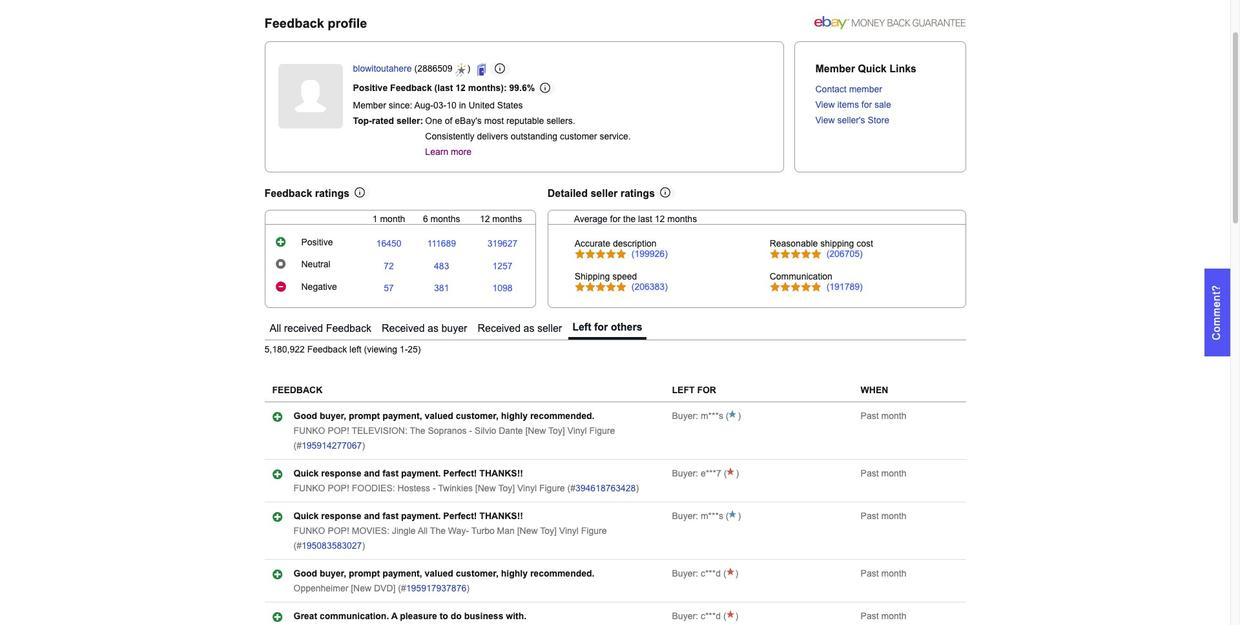 Task type: describe. For each thing, give the bounding box(es) containing it.
movies:
[[352, 526, 390, 536]]

month for funko pop! television: the sopranos - silvio dante [new toy] vinyl figure (#
[[882, 411, 907, 421]]

months):
[[468, 82, 507, 93]]

highly for good buyer, prompt payment, valued customer, highly recommended.
[[501, 411, 528, 421]]

customer, for good buyer, prompt payment, valued customer, highly recommended.
[[456, 411, 499, 421]]

toy] inside quick response and fast payment. perfect! thanks!! funko pop! foodies: hostess - twinkies [new toy] vinyl figure (# 394618763428 )
[[498, 483, 515, 494]]

the inside the funko pop! movies: jingle all the way- turbo man [new toy] vinyl figure (#
[[430, 526, 446, 536]]

72
[[384, 261, 394, 271]]

good buyer, prompt payment, valued customer, highly recommended.
[[294, 411, 595, 421]]

profile
[[328, 16, 367, 31]]

e***7
[[701, 469, 722, 479]]

99.6%
[[509, 82, 535, 93]]

positive for positive feedback (last 12 months): 99.6%
[[353, 82, 388, 93]]

(206705)
[[827, 249, 863, 259]]

feedback ratings
[[265, 188, 350, 199]]

buyer: c***d for 1st "feedback left for buyer." element from the bottom of the page
[[672, 611, 721, 622]]

m***s for funko pop! television: the sopranos - silvio dante [new toy] vinyl figure (#
[[701, 411, 724, 421]]

(191789)
[[827, 281, 863, 292]]

as for buyer
[[428, 323, 439, 334]]

195917937876 link
[[406, 584, 467, 594]]

toy] inside the funko pop! movies: jingle all the way- turbo man [new toy] vinyl figure (#
[[540, 526, 557, 536]]

1 horizontal spatial 12
[[480, 214, 490, 224]]

reasonable
[[770, 238, 818, 249]]

customer
[[560, 131, 597, 141]]

- inside quick response and fast payment. perfect! thanks!! funko pop! foodies: hostess - twinkies [new toy] vinyl figure (# 394618763428 )
[[433, 483, 436, 494]]

payment. for quick response and fast payment. perfect! thanks!!
[[401, 511, 441, 522]]

(206705) button
[[827, 249, 863, 259]]

most
[[484, 115, 504, 126]]

accurate
[[575, 238, 611, 249]]

month for oppenheimer [new dvd] (#
[[882, 569, 907, 579]]

foodies:
[[352, 483, 395, 494]]

funko pop! movies: jingle all the way- turbo man [new toy] vinyl figure (#
[[294, 526, 607, 551]]

in
[[459, 100, 466, 110]]

payment, for good buyer, prompt payment, valued customer, highly recommended. oppenheimer [new dvd] (# 195917937876 )
[[383, 569, 422, 579]]

states
[[497, 100, 523, 110]]

left for others
[[573, 322, 643, 333]]

man
[[497, 526, 515, 536]]

ebay's
[[455, 115, 482, 126]]

received as seller button
[[474, 318, 566, 340]]

received as buyer
[[382, 323, 467, 334]]

c***d for oppenheimer [new dvd] (# "feedback left for buyer." element
[[701, 569, 721, 579]]

( for funko pop! foodies: hostess - twinkies [new toy] vinyl figure (#
[[722, 469, 727, 479]]

of
[[445, 115, 453, 126]]

195914277067 )
[[302, 441, 365, 451]]

hostess
[[398, 483, 430, 494]]

2 view from the top
[[816, 115, 835, 125]]

past month for funko pop! movies: jingle all the way- turbo man [new toy] vinyl figure (#
[[861, 511, 907, 522]]

25)
[[408, 344, 421, 355]]

member since: aug-03-10 in united states top-rated seller: one of ebay's most reputable sellers. consistently delivers outstanding customer service. learn more
[[353, 100, 631, 157]]

response for quick response and fast payment. perfect! thanks!!
[[321, 511, 362, 522]]

links
[[890, 63, 917, 74]]

past month element for oppenheimer [new dvd] (#
[[861, 569, 907, 579]]

seller inside received as seller button
[[538, 323, 562, 334]]

user profile for blowitoutahere image
[[278, 64, 343, 129]]

(# inside funko pop! television: the sopranos - silvio dante [new toy] vinyl figure (#
[[294, 441, 302, 451]]

comment? link
[[1205, 269, 1231, 357]]

buyer: for funko pop! television: the sopranos - silvio dante [new toy] vinyl figure (#
[[672, 411, 698, 421]]

feedback left for buyer. element for oppenheimer [new dvd] (#
[[672, 569, 721, 579]]

191789 ratings received on communication. click to check average rating. element
[[827, 281, 863, 292]]

great communication. a pleasure to do business with. element
[[294, 611, 527, 622]]

394618763428
[[576, 483, 636, 494]]

( for funko pop! television: the sopranos - silvio dante [new toy] vinyl figure (#
[[724, 411, 729, 421]]

negative
[[301, 282, 337, 292]]

contact member view items for sale view seller's store
[[816, 84, 891, 125]]

accurate description
[[575, 238, 657, 249]]

(199926)
[[632, 249, 668, 259]]

(191789) button
[[827, 281, 863, 292]]

twinkies
[[438, 483, 473, 494]]

delivers
[[477, 131, 508, 141]]

cost
[[857, 238, 874, 249]]

past month element for funko pop! television: the sopranos - silvio dante [new toy] vinyl figure (#
[[861, 411, 907, 421]]

feedback profile page for blowitoutahere element
[[265, 16, 367, 31]]

1 view from the top
[[816, 100, 835, 110]]

click to go to blowitoutahere ebay store image
[[477, 63, 490, 76]]

figure inside the funko pop! movies: jingle all the way- turbo man [new toy] vinyl figure (#
[[581, 526, 607, 536]]

quick for quick response and fast payment. perfect! thanks!! funko pop! foodies: hostess - twinkies [new toy] vinyl figure (# 394618763428 )
[[294, 469, 319, 479]]

store
[[868, 115, 890, 125]]

1 ratings from the left
[[315, 188, 350, 199]]

last
[[638, 214, 653, 224]]

57 button
[[384, 283, 394, 293]]

payment, for good buyer, prompt payment, valued customer, highly recommended.
[[383, 411, 422, 421]]

6 months
[[423, 214, 460, 224]]

turbo
[[471, 526, 495, 536]]

quick response and fast payment. perfect! thanks!! element for funko pop! movies: jingle all the way- turbo man [new toy] vinyl figure (#
[[294, 511, 523, 522]]

vinyl inside funko pop! television: the sopranos - silvio dante [new toy] vinyl figure (#
[[568, 426, 587, 436]]

received as seller
[[478, 323, 562, 334]]

prompt for good buyer, prompt payment, valued customer, highly recommended. oppenheimer [new dvd] (# 195917937876 )
[[349, 569, 380, 579]]

jingle
[[392, 526, 416, 536]]

- inside funko pop! television: the sopranos - silvio dante [new toy] vinyl figure (#
[[469, 426, 472, 436]]

blowitoutahere
[[353, 63, 412, 73]]

left for others button
[[569, 318, 647, 340]]

business
[[464, 611, 504, 622]]

consistently
[[425, 131, 475, 141]]

customer, for good buyer, prompt payment, valued customer, highly recommended. oppenheimer [new dvd] (# 195917937876 )
[[456, 569, 499, 579]]

381
[[434, 283, 449, 293]]

195083583027
[[302, 541, 362, 551]]

vinyl inside quick response and fast payment. perfect! thanks!! funko pop! foodies: hostess - twinkies [new toy] vinyl figure (# 394618763428 )
[[517, 483, 537, 494]]

neutral
[[301, 259, 331, 270]]

great communication. a pleasure to do business with.
[[294, 611, 527, 622]]

111689 button
[[427, 239, 456, 249]]

month for funko pop! foodies: hostess - twinkies [new toy] vinyl figure (#
[[882, 469, 907, 479]]

received for received as buyer
[[382, 323, 425, 334]]

service.
[[600, 131, 631, 141]]

206383 ratings received on shipping speed. click to check average rating. element
[[632, 281, 668, 292]]

[new inside quick response and fast payment. perfect! thanks!! funko pop! foodies: hostess - twinkies [new toy] vinyl figure (# 394618763428 )
[[475, 483, 496, 494]]

months for 6 months
[[431, 214, 460, 224]]

ebay money back guarantee policy image
[[814, 14, 966, 29]]

response for quick response and fast payment. perfect! thanks!! funko pop! foodies: hostess - twinkies [new toy] vinyl figure (# 394618763428 )
[[321, 469, 362, 479]]

buyer: m***s for funko pop! television: the sopranos - silvio dante [new toy] vinyl figure (#
[[672, 411, 724, 421]]

5 feedback left for buyer. element from the top
[[672, 611, 721, 622]]

figure inside funko pop! television: the sopranos - silvio dante [new toy] vinyl figure (#
[[590, 426, 615, 436]]

fast for quick response and fast payment. perfect! thanks!!
[[383, 511, 399, 522]]

great
[[294, 611, 317, 622]]

195917937876
[[406, 584, 467, 594]]

10
[[447, 100, 457, 110]]

buyer: m***s for funko pop! movies: jingle all the way- turbo man [new toy] vinyl figure (#
[[672, 511, 724, 522]]

payment. for quick response and fast payment. perfect! thanks!! funko pop! foodies: hostess - twinkies [new toy] vinyl figure (# 394618763428 )
[[401, 469, 441, 479]]

view seller's store link
[[816, 115, 890, 125]]

buyer, for good buyer, prompt payment, valued customer, highly recommended.
[[320, 411, 346, 421]]

valued for good buyer, prompt payment, valued customer, highly recommended. oppenheimer [new dvd] (# 195917937876 )
[[425, 569, 453, 579]]

way-
[[448, 526, 469, 536]]

(# inside the funko pop! movies: jingle all the way- turbo man [new toy] vinyl figure (#
[[294, 541, 302, 551]]

past for funko pop! foodies: hostess - twinkies [new toy] vinyl figure (#
[[861, 469, 879, 479]]

perfect! for quick response and fast payment. perfect! thanks!!
[[443, 511, 477, 522]]

detailed seller ratings
[[548, 188, 655, 199]]

recommended. for good buyer, prompt payment, valued customer, highly recommended. oppenheimer [new dvd] (# 195917937876 )
[[530, 569, 595, 579]]

199926 ratings received on accurate description. click to check average rating. element
[[632, 249, 668, 259]]

the inside funko pop! television: the sopranos - silvio dante [new toy] vinyl figure (#
[[410, 426, 426, 436]]

month for funko pop! movies: jingle all the way- turbo man [new toy] vinyl figure (#
[[882, 511, 907, 522]]

past month for oppenheimer [new dvd] (#
[[861, 569, 907, 579]]

all received feedback button
[[266, 318, 375, 340]]

quick response and fast payment. perfect! thanks!! funko pop! foodies: hostess - twinkies [new toy] vinyl figure (# 394618763428 )
[[294, 469, 639, 494]]

shipping
[[821, 238, 854, 249]]

others
[[611, 322, 643, 333]]

as for seller
[[524, 323, 535, 334]]

blowitoutahere ( 2886509
[[353, 63, 453, 73]]

[new inside funko pop! television: the sopranos - silvio dante [new toy] vinyl figure (#
[[526, 426, 546, 436]]



Task type: vqa. For each thing, say whether or not it's contained in the screenshot.
"Shop" at the left top
no



Task type: locate. For each thing, give the bounding box(es) containing it.
1 vertical spatial payment.
[[401, 511, 441, 522]]

pop! up 195914277067 )
[[328, 426, 349, 436]]

valued up the 'sopranos'
[[425, 411, 453, 421]]

quick response and fast payment. perfect! thanks!! element up jingle at the left bottom of page
[[294, 511, 523, 522]]

0 vertical spatial all
[[270, 323, 281, 334]]

-
[[469, 426, 472, 436], [433, 483, 436, 494]]

2 good from the top
[[294, 569, 317, 579]]

2 vertical spatial toy]
[[540, 526, 557, 536]]

member up contact
[[816, 63, 855, 74]]

0 vertical spatial thanks!!
[[480, 469, 523, 479]]

and for quick response and fast payment. perfect! thanks!! funko pop! foodies: hostess - twinkies [new toy] vinyl figure (# 394618763428 )
[[364, 469, 380, 479]]

4 feedback left for buyer. element from the top
[[672, 569, 721, 579]]

payment.
[[401, 469, 441, 479], [401, 511, 441, 522]]

2 vertical spatial vinyl
[[559, 526, 579, 536]]

past for oppenheimer [new dvd] (#
[[861, 569, 879, 579]]

206705 ratings received on reasonable shipping cost. click to check average rating. element
[[827, 249, 863, 259]]

0 vertical spatial toy]
[[549, 426, 565, 436]]

12 right (last
[[456, 82, 466, 93]]

past month for funko pop! foodies: hostess - twinkies [new toy] vinyl figure (#
[[861, 469, 907, 479]]

contact
[[816, 84, 847, 94]]

(# inside quick response and fast payment. perfect! thanks!! funko pop! foodies: hostess - twinkies [new toy] vinyl figure (# 394618763428 )
[[568, 483, 576, 494]]

[new right twinkies in the bottom of the page
[[475, 483, 496, 494]]

funko for quick
[[294, 526, 325, 536]]

customer, down turbo
[[456, 569, 499, 579]]

for left the
[[610, 214, 621, 224]]

buyer
[[442, 323, 467, 334]]

for for left for others
[[594, 322, 608, 333]]

member up top-
[[353, 100, 386, 110]]

2 thanks!! from the top
[[480, 511, 523, 522]]

2886509
[[417, 63, 453, 73]]

the
[[410, 426, 426, 436], [430, 526, 446, 536]]

perfect! up way-
[[443, 511, 477, 522]]

195914277067
[[302, 441, 362, 451]]

2 buyer, from the top
[[320, 569, 346, 579]]

funko down 195914277067
[[294, 483, 325, 494]]

seller
[[591, 188, 618, 199], [538, 323, 562, 334]]

6
[[423, 214, 428, 224]]

12
[[456, 82, 466, 93], [480, 214, 490, 224], [655, 214, 665, 224]]

positive down the blowitoutahere link
[[353, 82, 388, 93]]

united
[[469, 100, 495, 110]]

1 buyer, from the top
[[320, 411, 346, 421]]

1 horizontal spatial for
[[610, 214, 621, 224]]

comment?
[[1211, 285, 1222, 340]]

0 vertical spatial payment,
[[383, 411, 422, 421]]

past month element for funko pop! foodies: hostess - twinkies [new toy] vinyl figure (#
[[861, 469, 907, 479]]

pop! for buyer,
[[328, 426, 349, 436]]

1 vertical spatial -
[[433, 483, 436, 494]]

0 horizontal spatial months
[[431, 214, 460, 224]]

all inside button
[[270, 323, 281, 334]]

fast
[[383, 469, 399, 479], [383, 511, 399, 522]]

1 vertical spatial response
[[321, 511, 362, 522]]

highly inside "good buyer, prompt payment, valued customer, highly recommended. oppenheimer [new dvd] (# 195917937876 )"
[[501, 569, 528, 579]]

0 vertical spatial -
[[469, 426, 472, 436]]

0 horizontal spatial ratings
[[315, 188, 350, 199]]

1 c***d from the top
[[701, 569, 721, 579]]

vinyl inside the funko pop! movies: jingle all the way- turbo man [new toy] vinyl figure (#
[[559, 526, 579, 536]]

as
[[428, 323, 439, 334], [524, 323, 535, 334]]

2 pop! from the top
[[328, 483, 349, 494]]

2 vertical spatial for
[[594, 322, 608, 333]]

and for quick response and fast payment. perfect! thanks!!
[[364, 511, 380, 522]]

quick response and fast payment. perfect! thanks!! element up hostess
[[294, 469, 523, 479]]

pop! inside quick response and fast payment. perfect! thanks!! funko pop! foodies: hostess - twinkies [new toy] vinyl figure (# 394618763428 )
[[328, 483, 349, 494]]

average
[[574, 214, 608, 224]]

1 horizontal spatial all
[[418, 526, 428, 536]]

c***d for 1st "feedback left for buyer." element from the bottom of the page
[[701, 611, 721, 622]]

and
[[364, 469, 380, 479], [364, 511, 380, 522]]

0 vertical spatial buyer,
[[320, 411, 346, 421]]

1 past month element from the top
[[861, 411, 907, 421]]

1 quick response and fast payment. perfect! thanks!! element from the top
[[294, 469, 523, 479]]

0 horizontal spatial as
[[428, 323, 439, 334]]

pop! inside the funko pop! movies: jingle all the way- turbo man [new toy] vinyl figure (#
[[328, 526, 349, 536]]

2 vertical spatial figure
[[581, 526, 607, 536]]

2 payment, from the top
[[383, 569, 422, 579]]

dvd]
[[374, 584, 396, 594]]

recommended. for good buyer, prompt payment, valued customer, highly recommended.
[[530, 411, 595, 421]]

funko up 195914277067
[[294, 426, 325, 436]]

16450
[[376, 239, 402, 249]]

thanks!! down dante
[[480, 469, 523, 479]]

1 vertical spatial good
[[294, 569, 317, 579]]

0 horizontal spatial all
[[270, 323, 281, 334]]

received for received as seller
[[478, 323, 521, 334]]

0 vertical spatial c***d
[[701, 569, 721, 579]]

0 vertical spatial perfect!
[[443, 469, 477, 479]]

2 funko from the top
[[294, 483, 325, 494]]

buyer: for funko pop! movies: jingle all the way- turbo man [new toy] vinyl figure (#
[[672, 511, 698, 522]]

1 highly from the top
[[501, 411, 528, 421]]

195083583027 link
[[302, 541, 362, 551]]

the left way-
[[430, 526, 446, 536]]

0 vertical spatial quick response and fast payment. perfect! thanks!! element
[[294, 469, 523, 479]]

1 horizontal spatial the
[[430, 526, 446, 536]]

quick up member
[[858, 63, 887, 74]]

buyer: m***s down left for
[[672, 411, 724, 421]]

1 vertical spatial perfect!
[[443, 511, 477, 522]]

1 vertical spatial thanks!!
[[480, 511, 523, 522]]

1 vertical spatial pop!
[[328, 483, 349, 494]]

payment. up hostess
[[401, 469, 441, 479]]

month
[[380, 214, 405, 224], [882, 411, 907, 421], [882, 469, 907, 479], [882, 511, 907, 522], [882, 569, 907, 579], [882, 611, 907, 622]]

2 past month element from the top
[[861, 469, 907, 479]]

positive
[[353, 82, 388, 93], [301, 237, 333, 248]]

(206383) button
[[632, 281, 668, 292]]

buyer, for good buyer, prompt payment, valued customer, highly recommended. oppenheimer [new dvd] (# 195917937876 )
[[320, 569, 346, 579]]

payment, up dvd]
[[383, 569, 422, 579]]

received down 1098 button
[[478, 323, 521, 334]]

view left seller's at top
[[816, 115, 835, 125]]

figure inside quick response and fast payment. perfect! thanks!! funko pop! foodies: hostess - twinkies [new toy] vinyl figure (# 394618763428 )
[[539, 483, 565, 494]]

0 vertical spatial fast
[[383, 469, 399, 479]]

toy] up man
[[498, 483, 515, 494]]

prompt up television:
[[349, 411, 380, 421]]

good for good buyer, prompt payment, valued customer, highly recommended. oppenheimer [new dvd] (# 195917937876 )
[[294, 569, 317, 579]]

1 prompt from the top
[[349, 411, 380, 421]]

prompt up dvd]
[[349, 569, 380, 579]]

good down "feedback"
[[294, 411, 317, 421]]

2 highly from the top
[[501, 569, 528, 579]]

buyer: e***7
[[672, 469, 722, 479]]

toy] right dante
[[549, 426, 565, 436]]

5 past from the top
[[861, 611, 879, 622]]

- left the silvio
[[469, 426, 472, 436]]

feedback left for buyer. element containing buyer: e***7
[[672, 469, 722, 479]]

positive up the neutral
[[301, 237, 333, 248]]

figure left 394618763428 link
[[539, 483, 565, 494]]

[new left dvd]
[[351, 584, 372, 594]]

1 vertical spatial and
[[364, 511, 380, 522]]

1 vertical spatial c***d
[[701, 611, 721, 622]]

(#
[[294, 441, 302, 451], [568, 483, 576, 494], [294, 541, 302, 551], [398, 584, 406, 594]]

as left buyer
[[428, 323, 439, 334]]

195914277067 link
[[302, 441, 362, 451]]

1 received from the left
[[382, 323, 425, 334]]

past month element for funko pop! movies: jingle all the way- turbo man [new toy] vinyl figure (#
[[861, 511, 907, 522]]

3 buyer: from the top
[[672, 511, 698, 522]]

0 horizontal spatial -
[[433, 483, 436, 494]]

( for funko pop! movies: jingle all the way- turbo man [new toy] vinyl figure (#
[[724, 511, 729, 522]]

vinyl
[[568, 426, 587, 436], [517, 483, 537, 494], [559, 526, 579, 536]]

2 as from the left
[[524, 323, 535, 334]]

1 vertical spatial all
[[418, 526, 428, 536]]

one
[[425, 115, 442, 126]]

12 right last at the top of page
[[655, 214, 665, 224]]

1 good buyer, prompt payment, valued customer, highly recommended. element from the top
[[294, 411, 595, 421]]

fast inside quick response and fast payment. perfect! thanks!! funko pop! foodies: hostess - twinkies [new toy] vinyl figure (# 394618763428 )
[[383, 469, 399, 479]]

and up foodies:
[[364, 469, 380, 479]]

when element
[[861, 385, 889, 396]]

pop! for response
[[328, 526, 349, 536]]

1 vertical spatial seller
[[538, 323, 562, 334]]

0 vertical spatial vinyl
[[568, 426, 587, 436]]

response down 195914277067 )
[[321, 469, 362, 479]]

thanks!! for quick response and fast payment. perfect! thanks!! funko pop! foodies: hostess - twinkies [new toy] vinyl figure (# 394618763428 )
[[480, 469, 523, 479]]

1 vertical spatial for
[[610, 214, 621, 224]]

response up 195083583027 )
[[321, 511, 362, 522]]

1 vertical spatial quick response and fast payment. perfect! thanks!! element
[[294, 511, 523, 522]]

2 vertical spatial quick
[[294, 511, 319, 522]]

3 funko from the top
[[294, 526, 325, 536]]

5 buyer: from the top
[[672, 611, 698, 622]]

1
[[373, 214, 378, 224]]

5 past month from the top
[[861, 611, 907, 622]]

1 m***s from the top
[[701, 411, 724, 421]]

past for funko pop! television: the sopranos - silvio dante [new toy] vinyl figure (#
[[861, 411, 879, 421]]

2 and from the top
[[364, 511, 380, 522]]

4 buyer: from the top
[[672, 569, 698, 579]]

good up oppenheimer
[[294, 569, 317, 579]]

1 horizontal spatial as
[[524, 323, 535, 334]]

1257
[[493, 261, 513, 271]]

member for member quick links
[[816, 63, 855, 74]]

for right left
[[594, 322, 608, 333]]

1 payment, from the top
[[383, 411, 422, 421]]

1 vertical spatial fast
[[383, 511, 399, 522]]

1 customer, from the top
[[456, 411, 499, 421]]

all up 5,180,922
[[270, 323, 281, 334]]

quick for quick response and fast payment. perfect! thanks!!
[[294, 511, 319, 522]]

feedback left for buyer. element for funko pop! movies: jingle all the way- turbo man [new toy] vinyl figure (#
[[672, 511, 724, 522]]

1 vertical spatial prompt
[[349, 569, 380, 579]]

communication.
[[320, 611, 389, 622]]

1 response from the top
[[321, 469, 362, 479]]

perfect! inside quick response and fast payment. perfect! thanks!! funko pop! foodies: hostess - twinkies [new toy] vinyl figure (# 394618763428 )
[[443, 469, 477, 479]]

buyer: m***s down buyer: e***7
[[672, 511, 724, 522]]

valued up 195917937876
[[425, 569, 453, 579]]

fast up jingle at the left bottom of page
[[383, 511, 399, 522]]

vinyl down 394618763428 link
[[559, 526, 579, 536]]

1 vertical spatial buyer: m***s
[[672, 511, 724, 522]]

1 months from the left
[[431, 214, 460, 224]]

0 vertical spatial buyer: m***s
[[672, 411, 724, 421]]

0 vertical spatial highly
[[501, 411, 528, 421]]

funko for good
[[294, 426, 325, 436]]

0 vertical spatial funko
[[294, 426, 325, 436]]

for inside contact member view items for sale view seller's store
[[862, 100, 872, 110]]

12 up 319627 button
[[480, 214, 490, 224]]

2 buyer: m***s from the top
[[672, 511, 724, 522]]

1 vertical spatial the
[[430, 526, 446, 536]]

items
[[838, 100, 859, 110]]

1 vertical spatial toy]
[[498, 483, 515, 494]]

2 payment. from the top
[[401, 511, 441, 522]]

funko up 195083583027
[[294, 526, 325, 536]]

1 good from the top
[[294, 411, 317, 421]]

0 vertical spatial valued
[[425, 411, 453, 421]]

perfect! for quick response and fast payment. perfect! thanks!! funko pop! foodies: hostess - twinkies [new toy] vinyl figure (# 394618763428 )
[[443, 469, 477, 479]]

1 vertical spatial positive
[[301, 237, 333, 248]]

feedback left for buyer. element for funko pop! foodies: hostess - twinkies [new toy] vinyl figure (#
[[672, 469, 722, 479]]

buyer, inside "good buyer, prompt payment, valued customer, highly recommended. oppenheimer [new dvd] (# 195917937876 )"
[[320, 569, 346, 579]]

feedback score is 2886509 element
[[417, 63, 453, 77]]

feedback left for buyer. element
[[672, 411, 724, 421], [672, 469, 722, 479], [672, 511, 724, 522], [672, 569, 721, 579], [672, 611, 721, 622]]

1 fast from the top
[[383, 469, 399, 479]]

2 horizontal spatial months
[[668, 214, 697, 224]]

2 prompt from the top
[[349, 569, 380, 579]]

381 button
[[434, 283, 449, 293]]

0 vertical spatial member
[[816, 63, 855, 74]]

customer, up the silvio
[[456, 411, 499, 421]]

1 perfect! from the top
[[443, 469, 477, 479]]

2 vertical spatial funko
[[294, 526, 325, 536]]

[new inside the funko pop! movies: jingle all the way- turbo man [new toy] vinyl figure (#
[[517, 526, 538, 536]]

quick down 195914277067
[[294, 469, 319, 479]]

2 response from the top
[[321, 511, 362, 522]]

2 past month from the top
[[861, 469, 907, 479]]

1 as from the left
[[428, 323, 439, 334]]

months up 319627 button
[[493, 214, 522, 224]]

for down member
[[862, 100, 872, 110]]

1 vertical spatial good buyer, prompt payment, valued customer, highly recommended. element
[[294, 569, 595, 579]]

valued for good buyer, prompt payment, valued customer, highly recommended.
[[425, 411, 453, 421]]

5 past month element from the top
[[861, 611, 907, 622]]

description
[[613, 238, 657, 249]]

2 buyer: from the top
[[672, 469, 698, 479]]

prompt inside "good buyer, prompt payment, valued customer, highly recommended. oppenheimer [new dvd] (# 195917937876 )"
[[349, 569, 380, 579]]

highly up dante
[[501, 411, 528, 421]]

1 vertical spatial buyer: c***d
[[672, 611, 721, 622]]

0 vertical spatial good
[[294, 411, 317, 421]]

payment, up television:
[[383, 411, 422, 421]]

2 recommended. from the top
[[530, 569, 595, 579]]

past for funko pop! movies: jingle all the way- turbo man [new toy] vinyl figure (#
[[861, 511, 879, 522]]

0 vertical spatial quick
[[858, 63, 887, 74]]

72 button
[[384, 261, 394, 271]]

prompt
[[349, 411, 380, 421], [349, 569, 380, 579]]

3 past month element from the top
[[861, 511, 907, 522]]

1 payment. from the top
[[401, 469, 441, 479]]

1 valued from the top
[[425, 411, 453, 421]]

0 vertical spatial good buyer, prompt payment, valued customer, highly recommended. element
[[294, 411, 595, 421]]

quick response and fast payment. perfect! thanks!!
[[294, 511, 523, 522]]

learn more link
[[425, 146, 472, 157]]

the
[[623, 214, 636, 224]]

toy] right man
[[540, 526, 557, 536]]

customer, inside "good buyer, prompt payment, valued customer, highly recommended. oppenheimer [new dvd] (# 195917937876 )"
[[456, 569, 499, 579]]

vinyl up 394618763428 link
[[568, 426, 587, 436]]

good for good buyer, prompt payment, valued customer, highly recommended.
[[294, 411, 317, 421]]

0 horizontal spatial 12
[[456, 82, 466, 93]]

fast for quick response and fast payment. perfect! thanks!! funko pop! foodies: hostess - twinkies [new toy] vinyl figure (# 394618763428 )
[[383, 469, 399, 479]]

positive feedback (last 12 months): 99.6%
[[353, 82, 535, 93]]

0 vertical spatial prompt
[[349, 411, 380, 421]]

1 buyer: from the top
[[672, 411, 698, 421]]

toy] inside funko pop! television: the sopranos - silvio dante [new toy] vinyl figure (#
[[549, 426, 565, 436]]

0 horizontal spatial for
[[594, 322, 608, 333]]

good inside "good buyer, prompt payment, valued customer, highly recommended. oppenheimer [new dvd] (# 195917937876 )"
[[294, 569, 317, 579]]

2 feedback left for buyer. element from the top
[[672, 469, 722, 479]]

1 vertical spatial buyer,
[[320, 569, 346, 579]]

silvio
[[475, 426, 496, 436]]

2 perfect! from the top
[[443, 511, 477, 522]]

1 horizontal spatial seller
[[591, 188, 618, 199]]

payment, inside "good buyer, prompt payment, valued customer, highly recommended. oppenheimer [new dvd] (# 195917937876 )"
[[383, 569, 422, 579]]

0 vertical spatial buyer: c***d
[[672, 569, 721, 579]]

319627 button
[[488, 239, 518, 249]]

394618763428 link
[[576, 483, 636, 494]]

months right last at the top of page
[[668, 214, 697, 224]]

2 customer, from the top
[[456, 569, 499, 579]]

4 past month from the top
[[861, 569, 907, 579]]

left for element
[[672, 385, 717, 396]]

0 vertical spatial recommended.
[[530, 411, 595, 421]]

3 past month from the top
[[861, 511, 907, 522]]

0 vertical spatial the
[[410, 426, 426, 436]]

0 vertical spatial customer,
[[456, 411, 499, 421]]

when
[[861, 385, 889, 396]]

2 received from the left
[[478, 323, 521, 334]]

2 months from the left
[[493, 214, 522, 224]]

pleasure
[[400, 611, 437, 622]]

1 vertical spatial customer,
[[456, 569, 499, 579]]

483 button
[[434, 261, 449, 271]]

feedback inside all received feedback button
[[326, 323, 371, 334]]

average for the last 12 months
[[574, 214, 697, 224]]

funko inside the funko pop! movies: jingle all the way- turbo man [new toy] vinyl figure (#
[[294, 526, 325, 536]]

0 vertical spatial payment.
[[401, 469, 441, 479]]

1 buyer: c***d from the top
[[672, 569, 721, 579]]

vinyl down dante
[[517, 483, 537, 494]]

perfect! up twinkies in the bottom of the page
[[443, 469, 477, 479]]

57
[[384, 283, 394, 293]]

1 horizontal spatial positive
[[353, 82, 388, 93]]

1 funko from the top
[[294, 426, 325, 436]]

1 vertical spatial highly
[[501, 569, 528, 579]]

1098 button
[[493, 283, 513, 293]]

( for oppenheimer [new dvd] (#
[[721, 569, 727, 579]]

1 feedback left for buyer. element from the top
[[672, 411, 724, 421]]

4 past month element from the top
[[861, 569, 907, 579]]

feedback left for buyer. element for funko pop! television: the sopranos - silvio dante [new toy] vinyl figure (#
[[672, 411, 724, 421]]

0 vertical spatial seller
[[591, 188, 618, 199]]

0 horizontal spatial member
[[353, 100, 386, 110]]

0 vertical spatial and
[[364, 469, 380, 479]]

for inside button
[[594, 322, 608, 333]]

2 buyer: c***d from the top
[[672, 611, 721, 622]]

1 horizontal spatial member
[[816, 63, 855, 74]]

as left left
[[524, 323, 535, 334]]

quick up 195083583027 link
[[294, 511, 319, 522]]

pop! up 195083583027 )
[[328, 526, 349, 536]]

1 vertical spatial recommended.
[[530, 569, 595, 579]]

thanks!! up man
[[480, 511, 523, 522]]

for
[[697, 385, 717, 396]]

prompt for good buyer, prompt payment, valued customer, highly recommended.
[[349, 411, 380, 421]]

1 vertical spatial quick
[[294, 469, 319, 479]]

0 vertical spatial for
[[862, 100, 872, 110]]

2 c***d from the top
[[701, 611, 721, 622]]

good buyer, prompt payment, valued customer, highly recommended. element for 195917937876
[[294, 569, 595, 579]]

1257 button
[[493, 261, 513, 271]]

feedback
[[272, 385, 323, 396]]

buyer: for oppenheimer [new dvd] (#
[[672, 569, 698, 579]]

1 recommended. from the top
[[530, 411, 595, 421]]

195083583027 )
[[302, 541, 365, 551]]

figure down 394618763428 link
[[581, 526, 607, 536]]

1 and from the top
[[364, 469, 380, 479]]

319627
[[488, 239, 518, 249]]

1 buyer: m***s from the top
[[672, 411, 724, 421]]

good buyer, prompt payment, valued customer, highly recommended. element up 195917937876
[[294, 569, 595, 579]]

2 good buyer, prompt payment, valued customer, highly recommended. element from the top
[[294, 569, 595, 579]]

good buyer, prompt payment, valued customer, highly recommended. element for 195914277067
[[294, 411, 595, 421]]

with.
[[506, 611, 527, 622]]

reasonable shipping cost
[[770, 238, 874, 249]]

view items for sale link
[[816, 100, 891, 110]]

all inside the funko pop! movies: jingle all the way- turbo man [new toy] vinyl figure (#
[[418, 526, 428, 536]]

received up the 1-
[[382, 323, 425, 334]]

0 horizontal spatial received
[[382, 323, 425, 334]]

months right "6" in the top left of the page
[[431, 214, 460, 224]]

funko inside funko pop! television: the sopranos - silvio dante [new toy] vinyl figure (#
[[294, 426, 325, 436]]

1 vertical spatial figure
[[539, 483, 565, 494]]

past month for funko pop! television: the sopranos - silvio dante [new toy] vinyl figure (#
[[861, 411, 907, 421]]

buyer: for funko pop! foodies: hostess - twinkies [new toy] vinyl figure (#
[[672, 469, 698, 479]]

funko
[[294, 426, 325, 436], [294, 483, 325, 494], [294, 526, 325, 536]]

left
[[573, 322, 592, 333]]

thanks!! for quick response and fast payment. perfect! thanks!!
[[480, 511, 523, 522]]

0 vertical spatial pop!
[[328, 426, 349, 436]]

1 vertical spatial m***s
[[701, 511, 724, 522]]

member for member since: aug-03-10 in united states top-rated seller: one of ebay's most reputable sellers. consistently delivers outstanding customer service. learn more
[[353, 100, 386, 110]]

1 past from the top
[[861, 411, 879, 421]]

highly for good buyer, prompt payment, valued customer, highly recommended. oppenheimer [new dvd] (# 195917937876 )
[[501, 569, 528, 579]]

0 horizontal spatial positive
[[301, 237, 333, 248]]

m***s down for
[[701, 411, 724, 421]]

a
[[391, 611, 398, 622]]

quick response and fast payment. perfect! thanks!! element for funko pop! foodies: hostess - twinkies [new toy] vinyl figure (#
[[294, 469, 523, 479]]

buyer, up 195914277067 )
[[320, 411, 346, 421]]

quick response and fast payment. perfect! thanks!! element
[[294, 469, 523, 479], [294, 511, 523, 522]]

2 past from the top
[[861, 469, 879, 479]]

4 past from the top
[[861, 569, 879, 579]]

feedback element
[[272, 385, 323, 396]]

1 horizontal spatial received
[[478, 323, 521, 334]]

) inside quick response and fast payment. perfect! thanks!! funko pop! foodies: hostess - twinkies [new toy] vinyl figure (# 394618763428 )
[[636, 483, 639, 494]]

all right jingle at the left bottom of page
[[418, 526, 428, 536]]

1 month
[[373, 214, 405, 224]]

2 fast from the top
[[383, 511, 399, 522]]

view down contact
[[816, 100, 835, 110]]

left
[[672, 385, 695, 396]]

figure up 394618763428 link
[[590, 426, 615, 436]]

received
[[284, 323, 323, 334]]

1 horizontal spatial months
[[493, 214, 522, 224]]

2 m***s from the top
[[701, 511, 724, 522]]

2 horizontal spatial for
[[862, 100, 872, 110]]

response inside quick response and fast payment. perfect! thanks!! funko pop! foodies: hostess - twinkies [new toy] vinyl figure (# 394618763428 )
[[321, 469, 362, 479]]

highly up with.
[[501, 569, 528, 579]]

483
[[434, 261, 449, 271]]

3 pop! from the top
[[328, 526, 349, 536]]

recommended. inside "good buyer, prompt payment, valued customer, highly recommended. oppenheimer [new dvd] (# 195917937876 )"
[[530, 569, 595, 579]]

[new right man
[[517, 526, 538, 536]]

payment. inside quick response and fast payment. perfect! thanks!! funko pop! foodies: hostess - twinkies [new toy] vinyl figure (# 394618763428 )
[[401, 469, 441, 479]]

quick inside quick response and fast payment. perfect! thanks!! funko pop! foodies: hostess - twinkies [new toy] vinyl figure (# 394618763428 )
[[294, 469, 319, 479]]

1 pop! from the top
[[328, 426, 349, 436]]

2 horizontal spatial 12
[[655, 214, 665, 224]]

2 quick response and fast payment. perfect! thanks!! element from the top
[[294, 511, 523, 522]]

0 horizontal spatial the
[[410, 426, 426, 436]]

2 ratings from the left
[[621, 188, 655, 199]]

valued inside "good buyer, prompt payment, valued customer, highly recommended. oppenheimer [new dvd] (# 195917937876 )"
[[425, 569, 453, 579]]

seller up average
[[591, 188, 618, 199]]

pop! inside funko pop! television: the sopranos - silvio dante [new toy] vinyl figure (#
[[328, 426, 349, 436]]

thanks!! inside quick response and fast payment. perfect! thanks!! funko pop! foodies: hostess - twinkies [new toy] vinyl figure (# 394618763428 )
[[480, 469, 523, 479]]

1 vertical spatial payment,
[[383, 569, 422, 579]]

ratings
[[315, 188, 350, 199], [621, 188, 655, 199]]

- right hostess
[[433, 483, 436, 494]]

3 months from the left
[[668, 214, 697, 224]]

2 vertical spatial pop!
[[328, 526, 349, 536]]

[new inside "good buyer, prompt payment, valued customer, highly recommended. oppenheimer [new dvd] (# 195917937876 )"
[[351, 584, 372, 594]]

blowitoutahere link
[[353, 63, 412, 77]]

fast up foodies:
[[383, 469, 399, 479]]

5,180,922 feedback left (viewing 1-25)
[[265, 344, 421, 355]]

0 horizontal spatial seller
[[538, 323, 562, 334]]

past month element
[[861, 411, 907, 421], [861, 469, 907, 479], [861, 511, 907, 522], [861, 569, 907, 579], [861, 611, 907, 622]]

pop!
[[328, 426, 349, 436], [328, 483, 349, 494], [328, 526, 349, 536]]

[new right dante
[[526, 426, 546, 436]]

0 vertical spatial positive
[[353, 82, 388, 93]]

3 past from the top
[[861, 511, 879, 522]]

1 horizontal spatial ratings
[[621, 188, 655, 199]]

positive for positive
[[301, 237, 333, 248]]

0 vertical spatial m***s
[[701, 411, 724, 421]]

2 valued from the top
[[425, 569, 453, 579]]

(# inside "good buyer, prompt payment, valued customer, highly recommended. oppenheimer [new dvd] (# 195917937876 )"
[[398, 584, 406, 594]]

1 vertical spatial vinyl
[[517, 483, 537, 494]]

for for average for the last 12 months
[[610, 214, 621, 224]]

(last
[[435, 82, 453, 93]]

shipping
[[575, 271, 610, 281]]

good
[[294, 411, 317, 421], [294, 569, 317, 579]]

1 horizontal spatial -
[[469, 426, 472, 436]]

(199926) button
[[632, 249, 668, 259]]

payment. up jingle at the left bottom of page
[[401, 511, 441, 522]]

0 vertical spatial figure
[[590, 426, 615, 436]]

the left the 'sopranos'
[[410, 426, 426, 436]]

buyer: c***d for oppenheimer [new dvd] (# "feedback left for buyer." element
[[672, 569, 721, 579]]

buyer: m***s
[[672, 411, 724, 421], [672, 511, 724, 522]]

pop! left foodies:
[[328, 483, 349, 494]]

funko inside quick response and fast payment. perfect! thanks!! funko pop! foodies: hostess - twinkies [new toy] vinyl figure (# 394618763428 )
[[294, 483, 325, 494]]

) inside "good buyer, prompt payment, valued customer, highly recommended. oppenheimer [new dvd] (# 195917937876 )"
[[467, 584, 470, 594]]

0 vertical spatial response
[[321, 469, 362, 479]]

shipping speed
[[575, 271, 637, 281]]

rated
[[372, 115, 394, 126]]

m***s for funko pop! movies: jingle all the way- turbo man [new toy] vinyl figure (#
[[701, 511, 724, 522]]

months for 12 months
[[493, 214, 522, 224]]

m***s down e***7
[[701, 511, 724, 522]]

good buyer, prompt payment, valued customer, highly recommended. element
[[294, 411, 595, 421], [294, 569, 595, 579]]

and up "movies:"
[[364, 511, 380, 522]]

1 past month from the top
[[861, 411, 907, 421]]

member inside member since: aug-03-10 in united states top-rated seller: one of ebay's most reputable sellers. consistently delivers outstanding customer service. learn more
[[353, 100, 386, 110]]

television:
[[352, 426, 408, 436]]

seller left left
[[538, 323, 562, 334]]

buyer, up oppenheimer
[[320, 569, 346, 579]]

1 vertical spatial valued
[[425, 569, 453, 579]]

3 feedback left for buyer. element from the top
[[672, 511, 724, 522]]

dante
[[499, 426, 523, 436]]

1 thanks!! from the top
[[480, 469, 523, 479]]

good buyer, prompt payment, valued customer, highly recommended. element up the 'sopranos'
[[294, 411, 595, 421]]

1 vertical spatial view
[[816, 115, 835, 125]]

and inside quick response and fast payment. perfect! thanks!! funko pop! foodies: hostess - twinkies [new toy] vinyl figure (# 394618763428 )
[[364, 469, 380, 479]]

1 vertical spatial funko
[[294, 483, 325, 494]]



